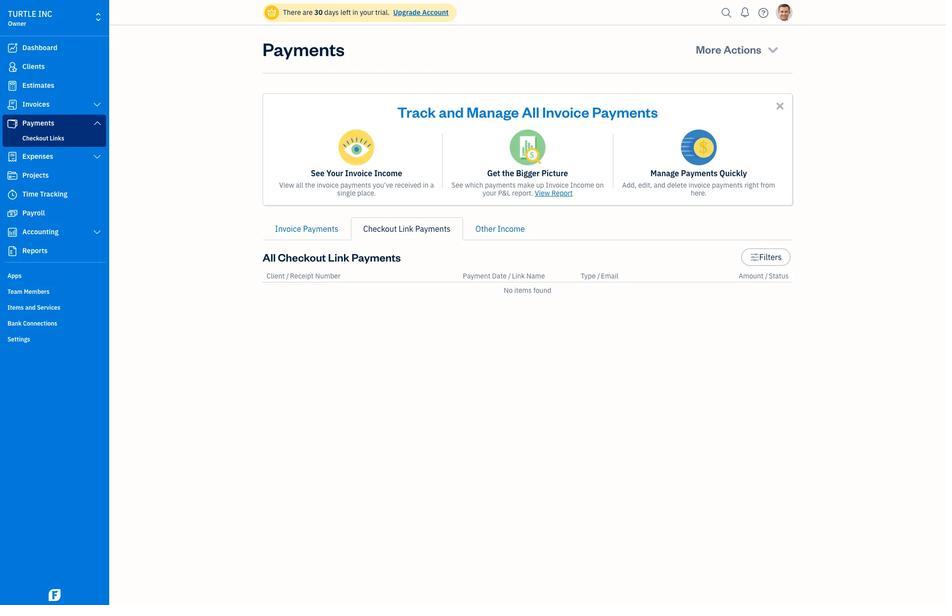 Task type: describe. For each thing, give the bounding box(es) containing it.
dashboard
[[22, 43, 57, 52]]

client
[[267, 272, 285, 280]]

checkout for checkout link payments
[[363, 224, 397, 234]]

expenses
[[22, 152, 53, 161]]

payment date / link name
[[463, 272, 545, 280]]

account
[[422, 8, 449, 17]]

your
[[327, 168, 343, 178]]

main element
[[0, 0, 134, 605]]

status
[[769, 272, 789, 280]]

more actions button
[[687, 37, 789, 61]]

expenses link
[[2, 148, 106, 166]]

invoice payments
[[275, 224, 338, 234]]

view report
[[535, 189, 573, 198]]

0 vertical spatial link
[[399, 224, 413, 234]]

are
[[303, 8, 313, 17]]

timer image
[[6, 190, 18, 200]]

items and services
[[7, 304, 60, 311]]

30
[[314, 8, 323, 17]]

apps
[[7, 272, 22, 280]]

no items found
[[504, 286, 552, 295]]

payment image
[[6, 119, 18, 129]]

payroll link
[[2, 205, 106, 222]]

more
[[696, 42, 722, 56]]

expense image
[[6, 152, 18, 162]]

income inside see which payments make up invoice income on your p&l report.
[[570, 181, 594, 190]]

time
[[22, 190, 38, 199]]

items
[[514, 286, 532, 295]]

make
[[517, 181, 535, 190]]

connections
[[23, 320, 57, 327]]

amount button
[[739, 272, 764, 280]]

0 vertical spatial your
[[360, 8, 374, 17]]

found
[[533, 286, 552, 295]]

1 horizontal spatial view
[[535, 189, 550, 198]]

chevron large down image
[[93, 119, 102, 127]]

right
[[745, 181, 759, 190]]

estimates
[[22, 81, 54, 90]]

clients link
[[2, 58, 106, 76]]

you've
[[373, 181, 393, 190]]

amount
[[739, 272, 764, 280]]

/ for client
[[286, 272, 289, 280]]

reports
[[22, 246, 48, 255]]

type / email
[[581, 272, 619, 280]]

notifications image
[[737, 2, 753, 22]]

other
[[476, 224, 496, 234]]

trial.
[[375, 8, 390, 17]]

quickly
[[720, 168, 747, 178]]

client image
[[6, 62, 18, 72]]

2 vertical spatial link
[[512, 272, 525, 280]]

team members
[[7, 288, 50, 295]]

actions
[[724, 42, 762, 56]]

invoices link
[[2, 96, 106, 114]]

from
[[761, 181, 775, 190]]

number
[[315, 272, 341, 280]]

see which payments make up invoice income on your p&l report.
[[452, 181, 604, 198]]

delete
[[667, 181, 687, 190]]

on
[[596, 181, 604, 190]]

go to help image
[[756, 5, 771, 20]]

up
[[536, 181, 544, 190]]

bigger
[[516, 168, 540, 178]]

payments inside manage payments quickly add, edit, and delete invoice payments right from here.
[[681, 168, 718, 178]]

which
[[465, 181, 483, 190]]

payroll
[[22, 209, 45, 217]]

bank
[[7, 320, 22, 327]]

received
[[395, 181, 421, 190]]

other income link
[[463, 217, 537, 240]]

amount / status
[[739, 272, 789, 280]]

here.
[[691, 189, 707, 198]]

accounting link
[[2, 223, 106, 241]]

links
[[50, 135, 64, 142]]

payment date button
[[463, 272, 507, 280]]

checkout for checkout links
[[22, 135, 48, 142]]

filters
[[759, 252, 782, 262]]

checkout link payments
[[363, 224, 451, 234]]

invoice payments link
[[263, 217, 351, 240]]

turtle
[[8, 9, 36, 19]]

checkout links
[[22, 135, 64, 142]]

get
[[487, 168, 500, 178]]

0 vertical spatial manage
[[467, 102, 519, 121]]

dashboard image
[[6, 43, 18, 53]]

chevrondown image
[[766, 42, 780, 56]]

track
[[397, 102, 436, 121]]

payment
[[463, 272, 491, 280]]

invoice inside see your invoice income view all the invoice payments you've received in a single place.
[[345, 168, 372, 178]]

manage payments quickly image
[[681, 130, 717, 165]]

crown image
[[267, 7, 277, 18]]

income inside see your invoice income view all the invoice payments you've received in a single place.
[[374, 168, 402, 178]]

upgrade
[[393, 8, 421, 17]]

/ for amount
[[765, 272, 768, 280]]

inc
[[38, 9, 52, 19]]

owner
[[8, 20, 26, 27]]

place.
[[357, 189, 376, 198]]

payments link
[[2, 115, 106, 133]]

date
[[492, 272, 507, 280]]

invoice inside see which payments make up invoice income on your p&l report.
[[546, 181, 569, 190]]

items
[[7, 304, 24, 311]]

edit,
[[638, 181, 652, 190]]

in inside see your invoice income view all the invoice payments you've received in a single place.
[[423, 181, 429, 190]]

get the bigger picture
[[487, 168, 568, 178]]

freshbooks image
[[47, 589, 63, 601]]

upgrade account link
[[391, 8, 449, 17]]

estimate image
[[6, 81, 18, 91]]

payments for income
[[340, 181, 371, 190]]



Task type: vqa. For each thing, say whether or not it's contained in the screenshot.
'2'
no



Task type: locate. For each thing, give the bounding box(es) containing it.
checkout inside 'main' element
[[22, 135, 48, 142]]

view
[[279, 181, 294, 190], [535, 189, 550, 198]]

2 vertical spatial and
[[25, 304, 36, 311]]

1 vertical spatial your
[[483, 189, 497, 198]]

chevron large down image for invoices
[[93, 101, 102, 109]]

payments inside see your invoice income view all the invoice payments you've received in a single place.
[[340, 181, 371, 190]]

and right edit,
[[654, 181, 666, 190]]

chevron large down image for accounting
[[93, 228, 102, 236]]

payments down your
[[340, 181, 371, 190]]

0 vertical spatial the
[[502, 168, 514, 178]]

time tracking link
[[2, 186, 106, 204]]

1 / from the left
[[286, 272, 289, 280]]

invoice inside see your invoice income view all the invoice payments you've received in a single place.
[[317, 181, 339, 190]]

see left your
[[311, 168, 325, 178]]

all up "get the bigger picture"
[[522, 102, 540, 121]]

chevron large down image inside invoices link
[[93, 101, 102, 109]]

team members link
[[2, 284, 106, 299]]

invoice
[[317, 181, 339, 190], [689, 181, 711, 190]]

checkout down place. at the left top of the page
[[363, 224, 397, 234]]

income up 'you've'
[[374, 168, 402, 178]]

view right make
[[535, 189, 550, 198]]

dashboard link
[[2, 39, 106, 57]]

0 vertical spatial and
[[439, 102, 464, 121]]

and right track on the left of page
[[439, 102, 464, 121]]

clients
[[22, 62, 45, 71]]

payments down quickly
[[712, 181, 743, 190]]

all checkout link payments
[[263, 250, 401, 264]]

2 payments from the left
[[485, 181, 516, 190]]

checkout up "receipt"
[[278, 250, 326, 264]]

time tracking
[[22, 190, 68, 199]]

invoice for your
[[317, 181, 339, 190]]

0 horizontal spatial in
[[353, 8, 358, 17]]

days
[[324, 8, 339, 17]]

team
[[7, 288, 22, 295]]

/ right date
[[508, 272, 511, 280]]

see your invoice income view all the invoice payments you've received in a single place.
[[279, 168, 434, 198]]

projects
[[22, 171, 49, 180]]

invoice inside manage payments quickly add, edit, and delete invoice payments right from here.
[[689, 181, 711, 190]]

bank connections
[[7, 320, 57, 327]]

items and services link
[[2, 300, 106, 315]]

estimates link
[[2, 77, 106, 95]]

and right items
[[25, 304, 36, 311]]

2 vertical spatial chevron large down image
[[93, 228, 102, 236]]

1 horizontal spatial link
[[399, 224, 413, 234]]

0 vertical spatial in
[[353, 8, 358, 17]]

receipt
[[290, 272, 314, 280]]

chart image
[[6, 227, 18, 237]]

2 horizontal spatial and
[[654, 181, 666, 190]]

more actions
[[696, 42, 762, 56]]

payments inside "link"
[[22, 119, 54, 128]]

2 horizontal spatial payments
[[712, 181, 743, 190]]

1 horizontal spatial invoice
[[689, 181, 711, 190]]

link down received
[[399, 224, 413, 234]]

0 horizontal spatial payments
[[340, 181, 371, 190]]

0 horizontal spatial all
[[263, 250, 276, 264]]

1 horizontal spatial manage
[[651, 168, 679, 178]]

project image
[[6, 171, 18, 181]]

3 chevron large down image from the top
[[93, 228, 102, 236]]

a
[[430, 181, 434, 190]]

invoice right delete
[[689, 181, 711, 190]]

in
[[353, 8, 358, 17], [423, 181, 429, 190]]

search image
[[719, 5, 735, 20]]

see your invoice income image
[[339, 130, 374, 165]]

2 / from the left
[[508, 272, 511, 280]]

0 horizontal spatial view
[[279, 181, 294, 190]]

0 horizontal spatial the
[[305, 181, 315, 190]]

1 vertical spatial checkout
[[363, 224, 397, 234]]

0 vertical spatial see
[[311, 168, 325, 178]]

chevron large down image inside accounting link
[[93, 228, 102, 236]]

see inside see your invoice income view all the invoice payments you've received in a single place.
[[311, 168, 325, 178]]

settings
[[7, 336, 30, 343]]

payments inside see which payments make up invoice income on your p&l report.
[[485, 181, 516, 190]]

other income
[[476, 224, 525, 234]]

2 vertical spatial checkout
[[278, 250, 326, 264]]

report image
[[6, 246, 18, 256]]

3 / from the left
[[597, 272, 600, 280]]

income left on
[[570, 181, 594, 190]]

chevron large down image down chevron large down icon
[[93, 153, 102, 161]]

1 vertical spatial income
[[570, 181, 594, 190]]

1 horizontal spatial the
[[502, 168, 514, 178]]

all
[[296, 181, 303, 190]]

1 horizontal spatial income
[[498, 224, 525, 234]]

report
[[552, 189, 573, 198]]

and for manage
[[439, 102, 464, 121]]

2 chevron large down image from the top
[[93, 153, 102, 161]]

checkout
[[22, 135, 48, 142], [363, 224, 397, 234], [278, 250, 326, 264]]

chevron large down image up chevron large down icon
[[93, 101, 102, 109]]

apps link
[[2, 268, 106, 283]]

checkout link payments link
[[351, 217, 463, 240]]

payments inside manage payments quickly add, edit, and delete invoice payments right from here.
[[712, 181, 743, 190]]

1 vertical spatial chevron large down image
[[93, 153, 102, 161]]

all up client
[[263, 250, 276, 264]]

0 horizontal spatial your
[[360, 8, 374, 17]]

/ right type
[[597, 272, 600, 280]]

picture
[[542, 168, 568, 178]]

see left the which
[[452, 181, 463, 190]]

view inside see your invoice income view all the invoice payments you've received in a single place.
[[279, 181, 294, 190]]

invoice image
[[6, 100, 18, 110]]

your left "p&l"
[[483, 189, 497, 198]]

0 vertical spatial income
[[374, 168, 402, 178]]

services
[[37, 304, 60, 311]]

invoice for payments
[[689, 181, 711, 190]]

there are 30 days left in your trial. upgrade account
[[283, 8, 449, 17]]

the right all
[[305, 181, 315, 190]]

0 horizontal spatial and
[[25, 304, 36, 311]]

2 vertical spatial income
[[498, 224, 525, 234]]

/ right client
[[286, 272, 289, 280]]

type
[[581, 272, 596, 280]]

1 vertical spatial in
[[423, 181, 429, 190]]

1 horizontal spatial in
[[423, 181, 429, 190]]

checkout up expenses
[[22, 135, 48, 142]]

0 vertical spatial all
[[522, 102, 540, 121]]

/
[[286, 272, 289, 280], [508, 272, 511, 280], [597, 272, 600, 280], [765, 272, 768, 280]]

see
[[311, 168, 325, 178], [452, 181, 463, 190]]

all
[[522, 102, 540, 121], [263, 250, 276, 264]]

track and manage all invoice payments
[[397, 102, 658, 121]]

p&l
[[498, 189, 510, 198]]

1 horizontal spatial and
[[439, 102, 464, 121]]

chevron large down image
[[93, 101, 102, 109], [93, 153, 102, 161], [93, 228, 102, 236]]

1 vertical spatial manage
[[651, 168, 679, 178]]

link
[[399, 224, 413, 234], [328, 250, 349, 264], [512, 272, 525, 280]]

payments
[[263, 37, 345, 61], [592, 102, 658, 121], [22, 119, 54, 128], [681, 168, 718, 178], [303, 224, 338, 234], [415, 224, 451, 234], [352, 250, 401, 264]]

get the bigger picture image
[[510, 130, 546, 165]]

bank connections link
[[2, 316, 106, 331]]

0 vertical spatial chevron large down image
[[93, 101, 102, 109]]

4 / from the left
[[765, 272, 768, 280]]

email
[[601, 272, 619, 280]]

2 horizontal spatial checkout
[[363, 224, 397, 234]]

the right get at the top right of page
[[502, 168, 514, 178]]

add,
[[622, 181, 637, 190]]

and for services
[[25, 304, 36, 311]]

invoices
[[22, 100, 50, 109]]

1 chevron large down image from the top
[[93, 101, 102, 109]]

1 invoice from the left
[[317, 181, 339, 190]]

projects link
[[2, 167, 106, 185]]

view left all
[[279, 181, 294, 190]]

1 vertical spatial see
[[452, 181, 463, 190]]

manage inside manage payments quickly add, edit, and delete invoice payments right from here.
[[651, 168, 679, 178]]

2 invoice from the left
[[689, 181, 711, 190]]

1 horizontal spatial your
[[483, 189, 497, 198]]

your inside see which payments make up invoice income on your p&l report.
[[483, 189, 497, 198]]

the inside see your invoice income view all the invoice payments you've received in a single place.
[[305, 181, 315, 190]]

0 horizontal spatial manage
[[467, 102, 519, 121]]

1 vertical spatial the
[[305, 181, 315, 190]]

settings image
[[750, 251, 759, 263]]

invoice
[[542, 102, 589, 121], [345, 168, 372, 178], [546, 181, 569, 190], [275, 224, 301, 234]]

0 horizontal spatial checkout
[[22, 135, 48, 142]]

no
[[504, 286, 513, 295]]

in left the a
[[423, 181, 429, 190]]

1 horizontal spatial all
[[522, 102, 540, 121]]

1 horizontal spatial see
[[452, 181, 463, 190]]

filters button
[[741, 248, 791, 266]]

the
[[502, 168, 514, 178], [305, 181, 315, 190]]

payments down get at the top right of page
[[485, 181, 516, 190]]

see for your
[[311, 168, 325, 178]]

tracking
[[40, 190, 68, 199]]

1 vertical spatial and
[[654, 181, 666, 190]]

0 horizontal spatial invoice
[[317, 181, 339, 190]]

1 payments from the left
[[340, 181, 371, 190]]

see for which
[[452, 181, 463, 190]]

chevron large down image for expenses
[[93, 153, 102, 161]]

2 horizontal spatial income
[[570, 181, 594, 190]]

0 vertical spatial checkout
[[22, 135, 48, 142]]

1 horizontal spatial payments
[[485, 181, 516, 190]]

and inside manage payments quickly add, edit, and delete invoice payments right from here.
[[654, 181, 666, 190]]

client / receipt number
[[267, 272, 341, 280]]

see inside see which payments make up invoice income on your p&l report.
[[452, 181, 463, 190]]

0 horizontal spatial income
[[374, 168, 402, 178]]

/ left status
[[765, 272, 768, 280]]

manage
[[467, 102, 519, 121], [651, 168, 679, 178]]

payments
[[340, 181, 371, 190], [485, 181, 516, 190], [712, 181, 743, 190]]

0 horizontal spatial link
[[328, 250, 349, 264]]

your
[[360, 8, 374, 17], [483, 189, 497, 198]]

1 vertical spatial all
[[263, 250, 276, 264]]

chevron large down image down payroll link
[[93, 228, 102, 236]]

your left trial.
[[360, 8, 374, 17]]

income right other on the right top of the page
[[498, 224, 525, 234]]

money image
[[6, 209, 18, 218]]

invoice down your
[[317, 181, 339, 190]]

in right the left
[[353, 8, 358, 17]]

link up number
[[328, 250, 349, 264]]

/ for type
[[597, 272, 600, 280]]

reports link
[[2, 242, 106, 260]]

close image
[[774, 100, 786, 112]]

left
[[341, 8, 351, 17]]

report.
[[512, 189, 533, 198]]

name
[[527, 272, 545, 280]]

link up items
[[512, 272, 525, 280]]

payments for add,
[[712, 181, 743, 190]]

0 horizontal spatial see
[[311, 168, 325, 178]]

2 horizontal spatial link
[[512, 272, 525, 280]]

settings link
[[2, 332, 106, 347]]

1 horizontal spatial checkout
[[278, 250, 326, 264]]

and inside items and services link
[[25, 304, 36, 311]]

turtle inc owner
[[8, 9, 52, 27]]

3 payments from the left
[[712, 181, 743, 190]]

1 vertical spatial link
[[328, 250, 349, 264]]

manage payments quickly add, edit, and delete invoice payments right from here.
[[622, 168, 775, 198]]



